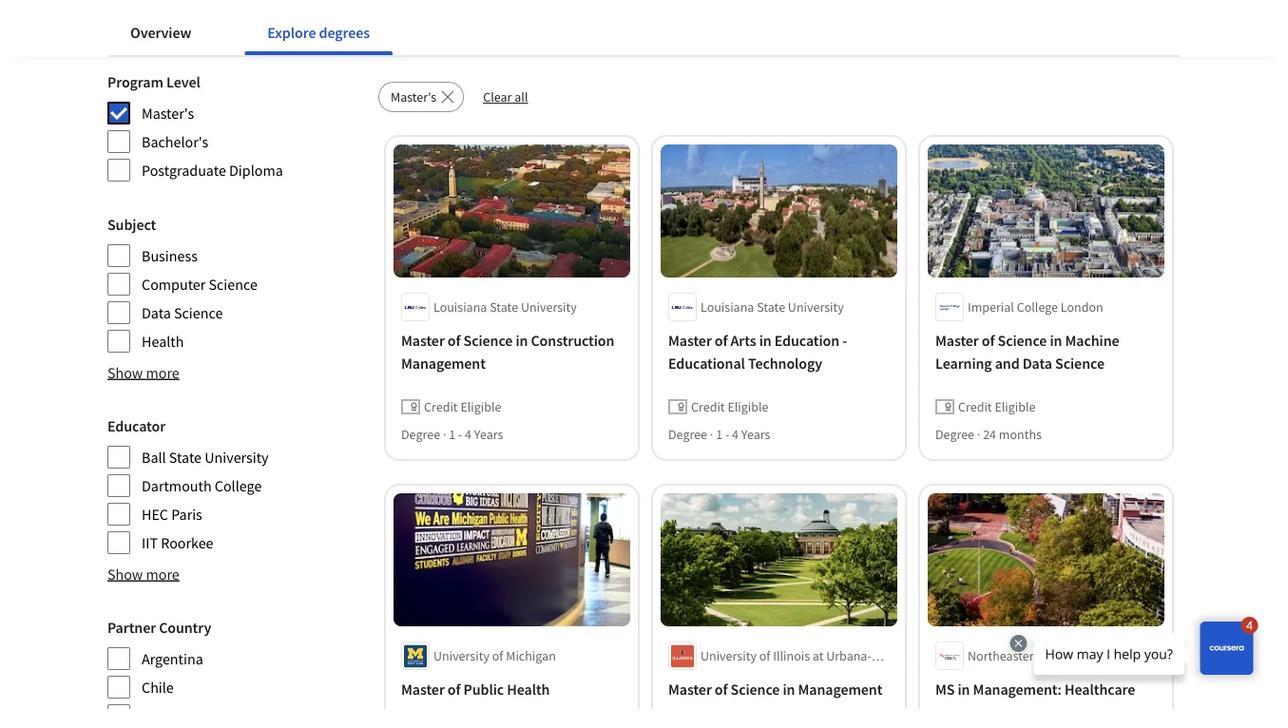 Task type: vqa. For each thing, say whether or not it's contained in the screenshot.
you
no



Task type: locate. For each thing, give the bounding box(es) containing it.
2 degree · 1 - 4 years from the left
[[669, 426, 771, 443]]

public
[[464, 680, 504, 699]]

in left machine on the top right of the page
[[1051, 331, 1063, 350]]

0 horizontal spatial louisiana
[[434, 299, 487, 316]]

ms
[[936, 680, 955, 699]]

1 show more from the top
[[107, 363, 180, 382]]

0 horizontal spatial -
[[458, 426, 463, 443]]

1
[[449, 426, 456, 443], [716, 426, 723, 443]]

more down "iit"
[[146, 565, 180, 584]]

louisiana state university up master of science in construction management
[[434, 299, 577, 316]]

louisiana up arts
[[701, 299, 755, 316]]

state
[[490, 299, 518, 316], [757, 299, 786, 316], [169, 448, 202, 467]]

education
[[775, 331, 840, 350]]

master of public health
[[401, 680, 550, 699]]

degree
[[401, 426, 440, 443], [669, 426, 708, 443], [936, 426, 975, 443]]

management
[[401, 354, 486, 373], [799, 680, 883, 699]]

university
[[521, 299, 577, 316], [788, 299, 845, 316], [205, 448, 269, 467], [434, 648, 490, 665], [701, 648, 757, 665], [1044, 648, 1101, 665]]

illinois
[[774, 648, 810, 665]]

1 years from the left
[[474, 426, 504, 443]]

explore degrees
[[268, 23, 370, 42]]

hec paris
[[142, 505, 202, 524]]

1 horizontal spatial data
[[1023, 354, 1053, 373]]

of for master of science in machine learning and data science
[[982, 331, 995, 350]]

filter by
[[107, 15, 174, 39]]

of inside 'link'
[[448, 680, 461, 699]]

computer
[[142, 275, 206, 294]]

2 horizontal spatial credit
[[959, 399, 993, 416]]

1 horizontal spatial 1
[[716, 426, 723, 443]]

0 horizontal spatial management
[[401, 354, 486, 373]]

show more
[[107, 363, 180, 382], [107, 565, 180, 584]]

degree · 1 - 4 years for master of arts in education - educational technology
[[669, 426, 771, 443]]

state up master of science in construction management
[[490, 299, 518, 316]]

show down "iit"
[[107, 565, 143, 584]]

1 vertical spatial show more
[[107, 565, 180, 584]]

1 horizontal spatial management
[[799, 680, 883, 699]]

1 louisiana from the left
[[434, 299, 487, 316]]

years
[[474, 426, 504, 443], [742, 426, 771, 443]]

more up educator
[[146, 363, 180, 382]]

partner country group
[[107, 616, 283, 710]]

college for dartmouth
[[215, 477, 262, 496]]

1 horizontal spatial eligible
[[728, 399, 769, 416]]

in left construction
[[516, 331, 528, 350]]

1 vertical spatial health
[[507, 680, 550, 699]]

master of arts in education - educational technology link
[[669, 329, 890, 375]]

master for master of science in machine learning and data science
[[936, 331, 980, 350]]

master inside master of science in machine learning and data science
[[936, 331, 980, 350]]

imperial
[[968, 299, 1015, 316]]

credit down educational at right
[[692, 399, 725, 416]]

0 horizontal spatial data
[[142, 303, 171, 322]]

0 horizontal spatial degree
[[401, 426, 440, 443]]

in for management
[[783, 680, 796, 699]]

0 horizontal spatial college
[[215, 477, 262, 496]]

dartmouth college
[[142, 477, 262, 496]]

1 for master of arts in education - educational technology
[[716, 426, 723, 443]]

1 vertical spatial data
[[1023, 354, 1053, 373]]

master's inside button
[[391, 88, 437, 106]]

science
[[209, 275, 258, 294], [174, 303, 223, 322], [464, 331, 513, 350], [998, 331, 1048, 350], [1056, 354, 1105, 373], [731, 680, 780, 699]]

credit up degree · 24 months
[[959, 399, 993, 416]]

clear all button
[[472, 82, 540, 112]]

1 more from the top
[[146, 363, 180, 382]]

data science
[[142, 303, 223, 322]]

0 horizontal spatial credit
[[424, 399, 458, 416]]

degree for master of science in construction management
[[401, 426, 440, 443]]

show up educator
[[107, 363, 143, 382]]

0 vertical spatial show
[[107, 363, 143, 382]]

ms in management: healthcare
[[936, 680, 1136, 699]]

ms in management: healthcare link
[[936, 678, 1158, 701]]

1 vertical spatial more
[[146, 565, 180, 584]]

0 horizontal spatial health
[[142, 332, 184, 351]]

of
[[448, 331, 461, 350], [715, 331, 728, 350], [982, 331, 995, 350], [492, 648, 504, 665], [760, 648, 771, 665], [448, 680, 461, 699], [715, 680, 728, 699]]

1 show more button from the top
[[107, 361, 180, 384]]

tab list
[[107, 10, 423, 55]]

state for science
[[490, 299, 518, 316]]

college
[[1018, 299, 1059, 316], [215, 477, 262, 496]]

1 credit from the left
[[424, 399, 458, 416]]

0 vertical spatial show more
[[107, 363, 180, 382]]

educator group
[[107, 415, 283, 556]]

london
[[1061, 299, 1104, 316]]

program level
[[107, 72, 200, 91]]

state up dartmouth
[[169, 448, 202, 467]]

northeastern
[[968, 648, 1042, 665]]

2 horizontal spatial eligible
[[995, 399, 1036, 416]]

credit for master of arts in education - educational technology
[[692, 399, 725, 416]]

degree · 1 - 4 years
[[401, 426, 504, 443], [669, 426, 771, 443]]

2 show more from the top
[[107, 565, 180, 584]]

1 horizontal spatial degree · 1 - 4 years
[[669, 426, 771, 443]]

of inside master of science in machine learning and data science
[[982, 331, 995, 350]]

2 1 from the left
[[716, 426, 723, 443]]

health
[[142, 332, 184, 351], [507, 680, 550, 699]]

in right arts
[[760, 331, 772, 350]]

more for health
[[146, 363, 180, 382]]

·
[[443, 426, 446, 443], [710, 426, 714, 443], [978, 426, 981, 443]]

eligible for -
[[728, 399, 769, 416]]

1 vertical spatial show more button
[[107, 563, 180, 586]]

results
[[411, 14, 488, 47]]

in
[[516, 331, 528, 350], [760, 331, 772, 350], [1051, 331, 1063, 350], [783, 680, 796, 699], [958, 680, 971, 699]]

master inside master of science in construction management
[[401, 331, 445, 350]]

college inside educator group
[[215, 477, 262, 496]]

master
[[401, 331, 445, 350], [669, 331, 712, 350], [936, 331, 980, 350], [401, 680, 445, 699], [669, 680, 712, 699]]

university inside university of illinois at urbana- champaign
[[701, 648, 757, 665]]

degree for master of science in machine learning and data science
[[936, 426, 975, 443]]

data down computer
[[142, 303, 171, 322]]

master of science in machine learning and data science link
[[936, 329, 1158, 375]]

subject group
[[107, 213, 283, 354]]

credit eligible
[[424, 399, 502, 416], [692, 399, 769, 416], [959, 399, 1036, 416]]

2 louisiana from the left
[[701, 299, 755, 316]]

degree · 1 - 4 years for master of science in construction management
[[401, 426, 504, 443]]

3 credit eligible from the left
[[959, 399, 1036, 416]]

university up master of public health
[[434, 648, 490, 665]]

1 horizontal spatial years
[[742, 426, 771, 443]]

learning
[[936, 354, 993, 373]]

1 for master of science in construction management
[[449, 426, 456, 443]]

state up master of arts in education - educational technology "link"
[[757, 299, 786, 316]]

of for master of science in management
[[715, 680, 728, 699]]

1 vertical spatial show
[[107, 565, 143, 584]]

show more for health
[[107, 363, 180, 382]]

2 · from the left
[[710, 426, 714, 443]]

0 vertical spatial management
[[401, 354, 486, 373]]

in inside master of science in machine learning and data science
[[1051, 331, 1063, 350]]

4 for science
[[465, 426, 472, 443]]

- for master of science in construction management
[[458, 426, 463, 443]]

3 credit from the left
[[959, 399, 993, 416]]

- for master of arts in education - educational technology
[[726, 426, 730, 443]]

2 more from the top
[[146, 565, 180, 584]]

3 degree from the left
[[936, 426, 975, 443]]

credit eligible down master of science in construction management
[[424, 399, 502, 416]]

health inside subject group
[[142, 332, 184, 351]]

2 degree from the left
[[669, 426, 708, 443]]

years down master of science in construction management
[[474, 426, 504, 443]]

master's down 46 results
[[391, 88, 437, 106]]

1 horizontal spatial state
[[490, 299, 518, 316]]

college down ball state university
[[215, 477, 262, 496]]

2 4 from the left
[[733, 426, 739, 443]]

show more button down "iit"
[[107, 563, 180, 586]]

show more down "iit"
[[107, 565, 180, 584]]

of inside master of arts in education - educational technology
[[715, 331, 728, 350]]

show
[[107, 363, 143, 382], [107, 565, 143, 584]]

1 horizontal spatial louisiana state university
[[701, 299, 845, 316]]

data inside master of science in machine learning and data science
[[1023, 354, 1053, 373]]

2 show from the top
[[107, 565, 143, 584]]

more
[[146, 363, 180, 382], [146, 565, 180, 584]]

health down michigan
[[507, 680, 550, 699]]

1 horizontal spatial college
[[1018, 299, 1059, 316]]

1 show from the top
[[107, 363, 143, 382]]

1 4 from the left
[[465, 426, 472, 443]]

data right and
[[1023, 354, 1053, 373]]

university up dartmouth college
[[205, 448, 269, 467]]

0 horizontal spatial louisiana state university
[[434, 299, 577, 316]]

2 horizontal spatial degree
[[936, 426, 975, 443]]

1 horizontal spatial health
[[507, 680, 550, 699]]

state for arts
[[757, 299, 786, 316]]

credit
[[424, 399, 458, 416], [692, 399, 725, 416], [959, 399, 993, 416]]

eligible
[[461, 399, 502, 416], [728, 399, 769, 416], [995, 399, 1036, 416]]

2 years from the left
[[742, 426, 771, 443]]

0 horizontal spatial 4
[[465, 426, 472, 443]]

0 horizontal spatial master's
[[142, 104, 194, 123]]

2 eligible from the left
[[728, 399, 769, 416]]

0 vertical spatial health
[[142, 332, 184, 351]]

in inside master of science in construction management
[[516, 331, 528, 350]]

0 vertical spatial college
[[1018, 299, 1059, 316]]

1 horizontal spatial 4
[[733, 426, 739, 443]]

0 horizontal spatial ·
[[443, 426, 446, 443]]

show more button up educator
[[107, 361, 180, 384]]

eligible down master of science in construction management
[[461, 399, 502, 416]]

explore
[[268, 23, 316, 42]]

2 horizontal spatial -
[[843, 331, 848, 350]]

0 horizontal spatial state
[[169, 448, 202, 467]]

eligible for learning
[[995, 399, 1036, 416]]

1 horizontal spatial louisiana
[[701, 299, 755, 316]]

explore degrees button
[[245, 10, 393, 55]]

credit eligible down educational at right
[[692, 399, 769, 416]]

iit
[[142, 534, 158, 553]]

in inside master of arts in education - educational technology
[[760, 331, 772, 350]]

1 horizontal spatial master's
[[391, 88, 437, 106]]

4 down educational at right
[[733, 426, 739, 443]]

louisiana state university for science
[[434, 299, 577, 316]]

2 horizontal spatial state
[[757, 299, 786, 316]]

0 horizontal spatial degree · 1 - 4 years
[[401, 426, 504, 443]]

master inside master of arts in education - educational technology
[[669, 331, 712, 350]]

46 results
[[379, 14, 488, 47]]

3 eligible from the left
[[995, 399, 1036, 416]]

university up ms in management: healthcare link
[[1044, 648, 1101, 665]]

1 horizontal spatial degree
[[669, 426, 708, 443]]

eligible up months
[[995, 399, 1036, 416]]

2 louisiana state university from the left
[[701, 299, 845, 316]]

1 degree from the left
[[401, 426, 440, 443]]

university up champaign
[[701, 648, 757, 665]]

credit eligible up 24
[[959, 399, 1036, 416]]

4 down master of science in construction management
[[465, 426, 472, 443]]

0 horizontal spatial credit eligible
[[424, 399, 502, 416]]

0 vertical spatial more
[[146, 363, 180, 382]]

paris
[[171, 505, 202, 524]]

health down data science
[[142, 332, 184, 351]]

eligible down master of arts in education - educational technology
[[728, 399, 769, 416]]

bachelor's
[[142, 132, 208, 151]]

1 louisiana state university from the left
[[434, 299, 577, 316]]

country
[[159, 618, 211, 637]]

credit eligible for master of arts in education - educational technology
[[692, 399, 769, 416]]

1 horizontal spatial credit eligible
[[692, 399, 769, 416]]

1 degree · 1 - 4 years from the left
[[401, 426, 504, 443]]

master inside 'link'
[[401, 680, 445, 699]]

1 horizontal spatial ·
[[710, 426, 714, 443]]

show more button
[[107, 361, 180, 384], [107, 563, 180, 586]]

credit eligible for master of science in construction management
[[424, 399, 502, 416]]

- inside master of arts in education - educational technology
[[843, 331, 848, 350]]

ball
[[142, 448, 166, 467]]

2 credit eligible from the left
[[692, 399, 769, 416]]

master's up bachelor's
[[142, 104, 194, 123]]

postgraduate
[[142, 161, 226, 180]]

university up the education
[[788, 299, 845, 316]]

louisiana state university up arts
[[701, 299, 845, 316]]

business
[[142, 246, 198, 265]]

science left construction
[[464, 331, 513, 350]]

university inside educator group
[[205, 448, 269, 467]]

show more up educator
[[107, 363, 180, 382]]

college left london
[[1018, 299, 1059, 316]]

years down technology
[[742, 426, 771, 443]]

argentina
[[142, 650, 203, 669]]

of inside university of illinois at urbana- champaign
[[760, 648, 771, 665]]

roorkee
[[161, 534, 214, 553]]

3 · from the left
[[978, 426, 981, 443]]

louisiana up master of science in construction management
[[434, 299, 487, 316]]

level
[[166, 72, 200, 91]]

1 eligible from the left
[[461, 399, 502, 416]]

credit down master of science in construction management
[[424, 399, 458, 416]]

more for iit roorkee
[[146, 565, 180, 584]]

1 1 from the left
[[449, 426, 456, 443]]

1 vertical spatial management
[[799, 680, 883, 699]]

2 horizontal spatial ·
[[978, 426, 981, 443]]

arts
[[731, 331, 757, 350]]

louisiana state university
[[434, 299, 577, 316], [701, 299, 845, 316]]

0 horizontal spatial 1
[[449, 426, 456, 443]]

-
[[843, 331, 848, 350], [458, 426, 463, 443], [726, 426, 730, 443]]

0 horizontal spatial eligible
[[461, 399, 502, 416]]

louisiana
[[434, 299, 487, 316], [701, 299, 755, 316]]

show more for iit roorkee
[[107, 565, 180, 584]]

0 vertical spatial data
[[142, 303, 171, 322]]

of inside master of science in construction management
[[448, 331, 461, 350]]

in down illinois in the right bottom of the page
[[783, 680, 796, 699]]

years for science
[[474, 426, 504, 443]]

eligible for management
[[461, 399, 502, 416]]

1 horizontal spatial credit
[[692, 399, 725, 416]]

2 credit from the left
[[692, 399, 725, 416]]

in for education
[[760, 331, 772, 350]]

1 vertical spatial college
[[215, 477, 262, 496]]

iit roorkee
[[142, 534, 214, 553]]

2 horizontal spatial credit eligible
[[959, 399, 1036, 416]]

0 vertical spatial show more button
[[107, 361, 180, 384]]

4
[[465, 426, 472, 443], [733, 426, 739, 443]]

1 horizontal spatial -
[[726, 426, 730, 443]]

24
[[984, 426, 997, 443]]

1 · from the left
[[443, 426, 446, 443]]

1 credit eligible from the left
[[424, 399, 502, 416]]

program
[[107, 72, 163, 91]]

0 horizontal spatial years
[[474, 426, 504, 443]]

data
[[142, 303, 171, 322], [1023, 354, 1053, 373]]

2 show more button from the top
[[107, 563, 180, 586]]



Task type: describe. For each thing, give the bounding box(es) containing it.
master of public health link
[[401, 678, 623, 701]]

credit eligible for master of science in machine learning and data science
[[959, 399, 1036, 416]]

show more button for iit roorkee
[[107, 563, 180, 586]]

master of science in construction management link
[[401, 329, 623, 375]]

partner
[[107, 618, 156, 637]]

educational
[[669, 354, 746, 373]]

management:
[[974, 680, 1062, 699]]

diploma
[[229, 161, 283, 180]]

show more button for health
[[107, 361, 180, 384]]

of for master of public health
[[448, 680, 461, 699]]

urbana-
[[827, 648, 872, 665]]

champaign
[[701, 667, 765, 684]]

· for master of arts in education - educational technology
[[710, 426, 714, 443]]

chile
[[142, 678, 174, 697]]

in for machine
[[1051, 331, 1063, 350]]

master for master of arts in education - educational technology
[[669, 331, 712, 350]]

science down illinois in the right bottom of the page
[[731, 680, 780, 699]]

computer science
[[142, 275, 258, 294]]

construction
[[531, 331, 615, 350]]

by
[[154, 15, 174, 39]]

master for master of science in construction management
[[401, 331, 445, 350]]

of for master of science in construction management
[[448, 331, 461, 350]]

hec
[[142, 505, 168, 524]]

college for imperial
[[1018, 299, 1059, 316]]

louisiana for science
[[434, 299, 487, 316]]

overview button
[[107, 10, 214, 55]]

science down machine on the top right of the page
[[1056, 354, 1105, 373]]

and
[[996, 354, 1020, 373]]

master of science in management
[[669, 680, 883, 699]]

of for master of arts in education - educational technology
[[715, 331, 728, 350]]

management inside master of science in construction management
[[401, 354, 486, 373]]

master for master of public health
[[401, 680, 445, 699]]

dartmouth
[[142, 477, 212, 496]]

4 for arts
[[733, 426, 739, 443]]

louisiana state university for arts
[[701, 299, 845, 316]]

at
[[813, 648, 824, 665]]

of for university of illinois at urbana- champaign
[[760, 648, 771, 665]]

program level group
[[107, 70, 283, 183]]

credit for master of science in machine learning and data science
[[959, 399, 993, 416]]

subject
[[107, 215, 156, 234]]

imperial college london
[[968, 299, 1104, 316]]

science inside master of science in construction management
[[464, 331, 513, 350]]

science up and
[[998, 331, 1048, 350]]

machine
[[1066, 331, 1120, 350]]

all
[[515, 88, 528, 106]]

state inside educator group
[[169, 448, 202, 467]]

in right ms
[[958, 680, 971, 699]]

science up data science
[[209, 275, 258, 294]]

degree for master of arts in education - educational technology
[[669, 426, 708, 443]]

46
[[379, 14, 406, 47]]

master for master of science in management
[[669, 680, 712, 699]]

months
[[1000, 426, 1042, 443]]

filter
[[107, 15, 150, 39]]

tab list containing overview
[[107, 10, 423, 55]]

clear
[[483, 88, 512, 106]]

show for health
[[107, 363, 143, 382]]

health inside 'link'
[[507, 680, 550, 699]]

clear all
[[483, 88, 528, 106]]

university up construction
[[521, 299, 577, 316]]

show for iit roorkee
[[107, 565, 143, 584]]

master's inside program level group
[[142, 104, 194, 123]]

data inside subject group
[[142, 303, 171, 322]]

science down 'computer science'
[[174, 303, 223, 322]]

degree · 24 months
[[936, 426, 1042, 443]]

master's button
[[379, 82, 464, 112]]

years for arts
[[742, 426, 771, 443]]

educator
[[107, 417, 166, 436]]

degrees
[[319, 23, 370, 42]]

partner country
[[107, 618, 211, 637]]

overview
[[130, 23, 192, 42]]

technology
[[749, 354, 823, 373]]

northeastern university
[[968, 648, 1101, 665]]

ball state university
[[142, 448, 269, 467]]

master of science in machine learning and data science
[[936, 331, 1120, 373]]

michigan
[[506, 648, 556, 665]]

in for construction
[[516, 331, 528, 350]]

· for master of science in machine learning and data science
[[978, 426, 981, 443]]

master of arts in education - educational technology
[[669, 331, 848, 373]]

master of science in management link
[[669, 678, 890, 701]]

healthcare
[[1065, 680, 1136, 699]]

postgraduate diploma
[[142, 161, 283, 180]]

university of michigan
[[434, 648, 556, 665]]

louisiana for arts
[[701, 299, 755, 316]]

master of science in construction management
[[401, 331, 615, 373]]

credit for master of science in construction management
[[424, 399, 458, 416]]

university of illinois at urbana- champaign
[[701, 648, 872, 684]]

of for university of michigan
[[492, 648, 504, 665]]

· for master of science in construction management
[[443, 426, 446, 443]]



